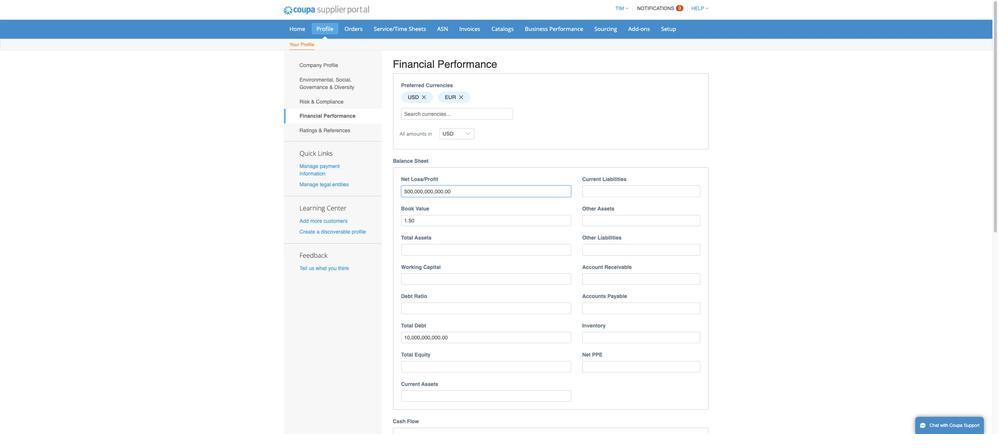 Task type: describe. For each thing, give the bounding box(es) containing it.
risk & compliance
[[300, 99, 344, 105]]

equity
[[415, 352, 431, 358]]

create a discoverable profile link
[[300, 229, 366, 235]]

Total Debt text field
[[401, 332, 571, 343]]

business performance link
[[520, 23, 588, 34]]

0
[[679, 5, 681, 11]]

performance for business performance 'link'
[[549, 25, 583, 32]]

notifications
[[637, 6, 674, 11]]

company profile link
[[284, 58, 382, 73]]

with
[[940, 423, 948, 428]]

create a discoverable profile
[[300, 229, 366, 235]]

discoverable
[[321, 229, 350, 235]]

total equity
[[401, 352, 431, 358]]

inventory
[[582, 323, 606, 329]]

other liabilities
[[582, 235, 622, 241]]

tell
[[300, 265, 307, 271]]

receivable
[[604, 264, 632, 270]]

catalogs
[[492, 25, 514, 32]]

Working Capital text field
[[401, 273, 571, 285]]

orders
[[345, 25, 363, 32]]

manage payment information
[[300, 163, 340, 176]]

Accounts Payable text field
[[582, 303, 700, 314]]

legal
[[320, 181, 331, 187]]

total debt
[[401, 323, 426, 329]]

balance sheet
[[393, 158, 429, 164]]

1 vertical spatial financial performance
[[300, 113, 355, 119]]

links
[[318, 149, 333, 157]]

Total Equity text field
[[401, 361, 571, 373]]

chat with coupa support
[[930, 423, 980, 428]]

1 horizontal spatial performance
[[437, 58, 497, 70]]

0 horizontal spatial debt
[[401, 293, 413, 299]]

company
[[300, 62, 322, 68]]

cash
[[393, 419, 406, 424]]

compliance
[[316, 99, 344, 105]]

ratings
[[300, 127, 317, 133]]

working capital
[[401, 264, 441, 270]]

current liabilities
[[582, 176, 627, 182]]

& for references
[[319, 127, 322, 133]]

value
[[416, 206, 429, 212]]

help link
[[688, 6, 709, 11]]

other for other assets
[[582, 206, 596, 212]]

feedback
[[300, 251, 327, 260]]

help
[[691, 6, 704, 11]]

ons
[[641, 25, 650, 32]]

center
[[327, 203, 346, 212]]

add-ons
[[628, 25, 650, 32]]

current for current liabilities
[[582, 176, 601, 182]]

0 vertical spatial financial performance
[[393, 58, 497, 70]]

Book Value text field
[[401, 215, 571, 226]]

profile link
[[312, 23, 338, 34]]

sourcing link
[[590, 23, 622, 34]]

profile
[[352, 229, 366, 235]]

preferred
[[401, 82, 424, 88]]

add-ons link
[[623, 23, 655, 34]]

environmental, social, governance & diversity
[[300, 77, 354, 90]]

flow
[[407, 419, 419, 424]]

chat
[[930, 423, 939, 428]]

risk & compliance link
[[284, 94, 382, 109]]

1 horizontal spatial debt
[[415, 323, 426, 329]]

1 horizontal spatial financial
[[393, 58, 435, 70]]

assets for total assets
[[414, 235, 431, 241]]

service/time
[[374, 25, 407, 32]]

payable
[[607, 293, 627, 299]]

tell us what you think button
[[300, 265, 349, 272]]

notifications 0
[[637, 5, 681, 11]]

accounts
[[582, 293, 606, 299]]

profile for your profile
[[301, 42, 314, 47]]

total assets
[[401, 235, 431, 241]]

add
[[300, 218, 309, 224]]

more
[[310, 218, 322, 224]]

payment
[[320, 163, 340, 169]]

total for total assets
[[401, 235, 413, 241]]

coupa supplier portal image
[[278, 1, 374, 20]]

asn
[[437, 25, 448, 32]]

think
[[338, 265, 349, 271]]

ratings & references
[[300, 127, 350, 133]]

add more customers link
[[300, 218, 348, 224]]

us
[[309, 265, 314, 271]]

liabilities for other liabilities
[[598, 235, 622, 241]]

entities
[[332, 181, 349, 187]]

ratings & references link
[[284, 123, 382, 138]]

balance
[[393, 158, 413, 164]]

add-
[[628, 25, 641, 32]]

governance
[[300, 84, 328, 90]]

0 horizontal spatial financial
[[300, 113, 322, 119]]

net for net loss/profit
[[401, 176, 409, 182]]

current for current assets
[[401, 381, 420, 387]]

learning center
[[300, 203, 346, 212]]

all
[[400, 130, 405, 137]]

financial performance link
[[284, 109, 382, 123]]

Inventory text field
[[582, 332, 700, 343]]

invoices link
[[454, 23, 485, 34]]

manage legal entities link
[[300, 181, 349, 187]]

manage for manage payment information
[[300, 163, 318, 169]]

assets for current assets
[[421, 381, 438, 387]]

Current Liabilities text field
[[582, 186, 700, 197]]

asn link
[[432, 23, 453, 34]]

in
[[428, 130, 432, 137]]



Task type: vqa. For each thing, say whether or not it's contained in the screenshot.
a
yes



Task type: locate. For each thing, give the bounding box(es) containing it.
other for other liabilities
[[582, 235, 596, 241]]

performance up currencies
[[437, 58, 497, 70]]

liabilities
[[602, 176, 627, 182], [598, 235, 622, 241]]

2 horizontal spatial &
[[329, 84, 333, 90]]

total for total debt
[[401, 323, 413, 329]]

manage inside the manage payment information
[[300, 163, 318, 169]]

current down total equity
[[401, 381, 420, 387]]

net left ppe in the right of the page
[[582, 352, 591, 358]]

currencies
[[426, 82, 453, 88]]

1 vertical spatial debt
[[415, 323, 426, 329]]

debt down ratio
[[415, 323, 426, 329]]

assets for other assets
[[597, 206, 614, 212]]

usd option
[[401, 91, 433, 103]]

net for net ppe
[[582, 352, 591, 358]]

a
[[317, 229, 320, 235]]

information
[[300, 170, 325, 176]]

0 vertical spatial total
[[401, 235, 413, 241]]

amounts
[[406, 130, 427, 137]]

2 other from the top
[[582, 235, 596, 241]]

total left equity
[[401, 352, 413, 358]]

assets down equity
[[421, 381, 438, 387]]

Debt Ratio text field
[[401, 303, 571, 314]]

Total Assets text field
[[401, 244, 571, 256]]

net loss/profit
[[401, 176, 438, 182]]

1 vertical spatial performance
[[437, 58, 497, 70]]

Net Loss/Profit text field
[[401, 186, 571, 197]]

Other Liabilities text field
[[582, 244, 700, 256]]

& left 'diversity'
[[329, 84, 333, 90]]

setup
[[661, 25, 676, 32]]

assets
[[597, 206, 614, 212], [414, 235, 431, 241], [421, 381, 438, 387]]

add more customers
[[300, 218, 348, 224]]

0 vertical spatial profile
[[316, 25, 333, 32]]

2 vertical spatial total
[[401, 352, 413, 358]]

company profile
[[300, 62, 338, 68]]

manage down information
[[300, 181, 318, 187]]

you
[[328, 265, 337, 271]]

risk
[[300, 99, 310, 105]]

your profile link
[[289, 40, 315, 50]]

& right risk
[[311, 99, 315, 105]]

1 manage from the top
[[300, 163, 318, 169]]

Current Assets text field
[[401, 390, 571, 402]]

eur
[[445, 94, 456, 100]]

total down debt ratio
[[401, 323, 413, 329]]

net down balance
[[401, 176, 409, 182]]

0 vertical spatial debt
[[401, 293, 413, 299]]

liabilities up current liabilities text field
[[602, 176, 627, 182]]

1 vertical spatial liabilities
[[598, 235, 622, 241]]

0 vertical spatial manage
[[300, 163, 318, 169]]

customers
[[324, 218, 348, 224]]

2 vertical spatial assets
[[421, 381, 438, 387]]

other up account
[[582, 235, 596, 241]]

2 total from the top
[[401, 323, 413, 329]]

1 vertical spatial manage
[[300, 181, 318, 187]]

navigation containing notifications 0
[[612, 1, 709, 16]]

1 horizontal spatial net
[[582, 352, 591, 358]]

Account Receivable text field
[[582, 273, 700, 285]]

& right ratings
[[319, 127, 322, 133]]

debt left ratio
[[401, 293, 413, 299]]

0 horizontal spatial current
[[401, 381, 420, 387]]

environmental, social, governance & diversity link
[[284, 73, 382, 94]]

usd
[[408, 94, 419, 100]]

tim link
[[612, 6, 628, 11]]

1 horizontal spatial &
[[319, 127, 322, 133]]

all amounts in
[[400, 130, 432, 137]]

liabilities up 'account receivable'
[[598, 235, 622, 241]]

assets down current liabilities
[[597, 206, 614, 212]]

performance up "references"
[[324, 113, 355, 119]]

current assets
[[401, 381, 438, 387]]

other assets
[[582, 206, 614, 212]]

0 vertical spatial financial
[[393, 58, 435, 70]]

sheet
[[414, 158, 429, 164]]

2 manage from the top
[[300, 181, 318, 187]]

financial performance down compliance
[[300, 113, 355, 119]]

1 horizontal spatial current
[[582, 176, 601, 182]]

sheets
[[409, 25, 426, 32]]

1 vertical spatial profile
[[301, 42, 314, 47]]

0 vertical spatial net
[[401, 176, 409, 182]]

home
[[289, 25, 305, 32]]

0 horizontal spatial performance
[[324, 113, 355, 119]]

support
[[964, 423, 980, 428]]

debt ratio
[[401, 293, 427, 299]]

financial performance up currencies
[[393, 58, 497, 70]]

total for total equity
[[401, 352, 413, 358]]

0 horizontal spatial &
[[311, 99, 315, 105]]

sourcing
[[594, 25, 617, 32]]

current up other assets
[[582, 176, 601, 182]]

your
[[289, 42, 299, 47]]

setup link
[[656, 23, 681, 34]]

navigation
[[612, 1, 709, 16]]

financial up ratings
[[300, 113, 322, 119]]

environmental,
[[300, 77, 334, 83]]

invoices
[[459, 25, 480, 32]]

performance for financial performance link
[[324, 113, 355, 119]]

3 total from the top
[[401, 352, 413, 358]]

working
[[401, 264, 422, 270]]

financial up preferred at top
[[393, 58, 435, 70]]

ratio
[[414, 293, 427, 299]]

what
[[316, 265, 327, 271]]

total
[[401, 235, 413, 241], [401, 323, 413, 329], [401, 352, 413, 358]]

liabilities for current liabilities
[[602, 176, 627, 182]]

references
[[324, 127, 350, 133]]

create
[[300, 229, 315, 235]]

0 vertical spatial assets
[[597, 206, 614, 212]]

Net PPE text field
[[582, 361, 700, 373]]

0 horizontal spatial net
[[401, 176, 409, 182]]

0 horizontal spatial financial performance
[[300, 113, 355, 119]]

1 vertical spatial other
[[582, 235, 596, 241]]

0 vertical spatial current
[[582, 176, 601, 182]]

account
[[582, 264, 603, 270]]

service/time sheets
[[374, 25, 426, 32]]

business performance
[[525, 25, 583, 32]]

assets down value
[[414, 235, 431, 241]]

Other Assets text field
[[582, 215, 700, 226]]

performance right business
[[549, 25, 583, 32]]

cash flow
[[393, 419, 419, 424]]

home link
[[285, 23, 310, 34]]

manage legal entities
[[300, 181, 349, 187]]

profile
[[316, 25, 333, 32], [301, 42, 314, 47], [323, 62, 338, 68]]

performance
[[549, 25, 583, 32], [437, 58, 497, 70], [324, 113, 355, 119]]

eur option
[[438, 91, 470, 103]]

& inside environmental, social, governance & diversity
[[329, 84, 333, 90]]

1 horizontal spatial financial performance
[[393, 58, 497, 70]]

selected list box
[[398, 90, 703, 105]]

0 vertical spatial performance
[[549, 25, 583, 32]]

manage
[[300, 163, 318, 169], [300, 181, 318, 187]]

manage for manage legal entities
[[300, 181, 318, 187]]

your profile
[[289, 42, 314, 47]]

2 horizontal spatial performance
[[549, 25, 583, 32]]

quick links
[[300, 149, 333, 157]]

profile down "coupa supplier portal" image
[[316, 25, 333, 32]]

other
[[582, 206, 596, 212], [582, 235, 596, 241]]

1 vertical spatial current
[[401, 381, 420, 387]]

1 vertical spatial net
[[582, 352, 591, 358]]

1 vertical spatial assets
[[414, 235, 431, 241]]

1 vertical spatial &
[[311, 99, 315, 105]]

total down book at the left top of page
[[401, 235, 413, 241]]

profile right your
[[301, 42, 314, 47]]

orders link
[[340, 23, 368, 34]]

quick
[[300, 149, 316, 157]]

Search currencies... field
[[401, 108, 513, 120]]

& for compliance
[[311, 99, 315, 105]]

2 vertical spatial profile
[[323, 62, 338, 68]]

coupa
[[949, 423, 963, 428]]

1 total from the top
[[401, 235, 413, 241]]

service/time sheets link
[[369, 23, 431, 34]]

net ppe
[[582, 352, 602, 358]]

tell us what you think
[[300, 265, 349, 271]]

1 other from the top
[[582, 206, 596, 212]]

other up other liabilities
[[582, 206, 596, 212]]

learning
[[300, 203, 325, 212]]

capital
[[423, 264, 441, 270]]

accounts payable
[[582, 293, 627, 299]]

financial performance
[[393, 58, 497, 70], [300, 113, 355, 119]]

profile for company profile
[[323, 62, 338, 68]]

business
[[525, 25, 548, 32]]

2 vertical spatial &
[[319, 127, 322, 133]]

2 vertical spatial performance
[[324, 113, 355, 119]]

profile up environmental, social, governance & diversity link
[[323, 62, 338, 68]]

manage payment information link
[[300, 163, 340, 176]]

chat with coupa support button
[[915, 417, 984, 434]]

1 vertical spatial financial
[[300, 113, 322, 119]]

0 vertical spatial liabilities
[[602, 176, 627, 182]]

catalogs link
[[487, 23, 519, 34]]

performance inside 'link'
[[549, 25, 583, 32]]

manage up information
[[300, 163, 318, 169]]

0 vertical spatial other
[[582, 206, 596, 212]]

0 vertical spatial &
[[329, 84, 333, 90]]

1 vertical spatial total
[[401, 323, 413, 329]]

preferred currencies
[[401, 82, 453, 88]]

account receivable
[[582, 264, 632, 270]]



